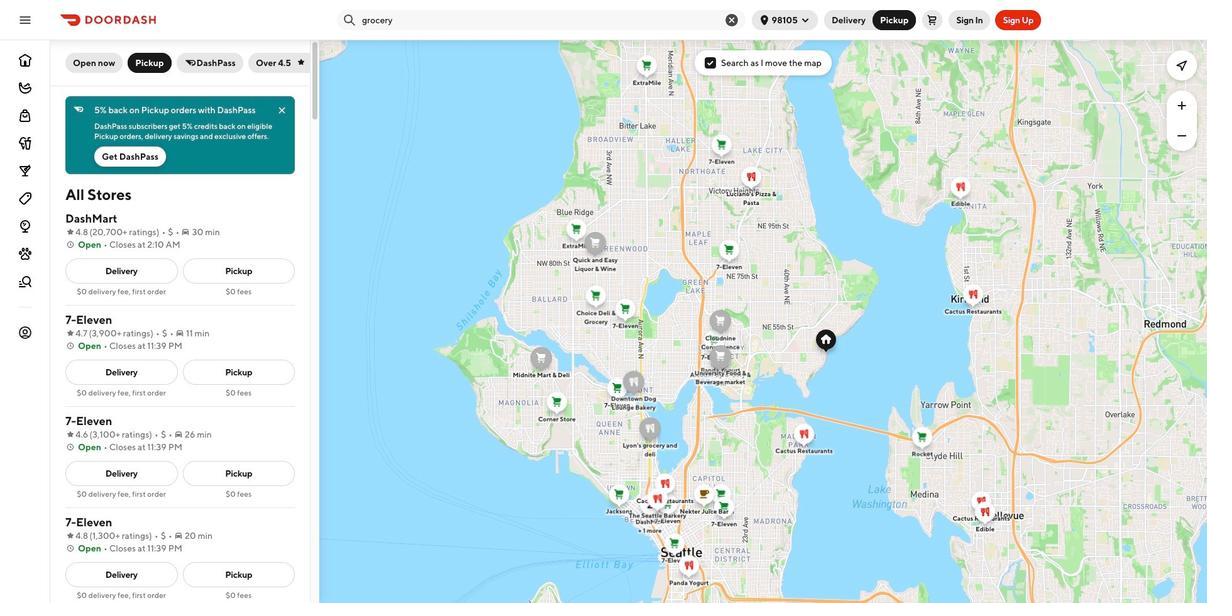 Task type: vqa. For each thing, say whether or not it's contained in the screenshot.
the bottom Average rating of 4.8 out of 5 element
yes



Task type: describe. For each thing, give the bounding box(es) containing it.
average rating of 4.7 out of 5 element
[[65, 327, 88, 340]]

average rating of 4.6 out of 5 element
[[65, 428, 88, 441]]

open menu image
[[18, 12, 33, 27]]

Store search: begin typing to search for stores available on DoorDash text field
[[362, 14, 714, 26]]

0 items, open order cart image
[[928, 15, 938, 25]]



Task type: locate. For each thing, give the bounding box(es) containing it.
clear search input image
[[724, 12, 739, 27]]

zoom out image
[[1175, 128, 1190, 143]]

average rating of 4.8 out of 5 element
[[65, 226, 88, 238], [65, 530, 88, 542]]

0 vertical spatial average rating of 4.8 out of 5 element
[[65, 226, 88, 238]]

map region
[[320, 40, 1208, 603]]

None button
[[825, 10, 881, 30], [873, 10, 917, 30], [825, 10, 881, 30], [873, 10, 917, 30]]

toggle order method (delivery or pickup) option group
[[825, 10, 917, 30]]

1 average rating of 4.8 out of 5 element from the top
[[65, 226, 88, 238]]

zoom in image
[[1175, 98, 1190, 113]]

2 average rating of 4.8 out of 5 element from the top
[[65, 530, 88, 542]]

None checkbox
[[705, 57, 716, 69]]

recenter the map image
[[1175, 58, 1190, 73]]

1 vertical spatial average rating of 4.8 out of 5 element
[[65, 530, 88, 542]]



